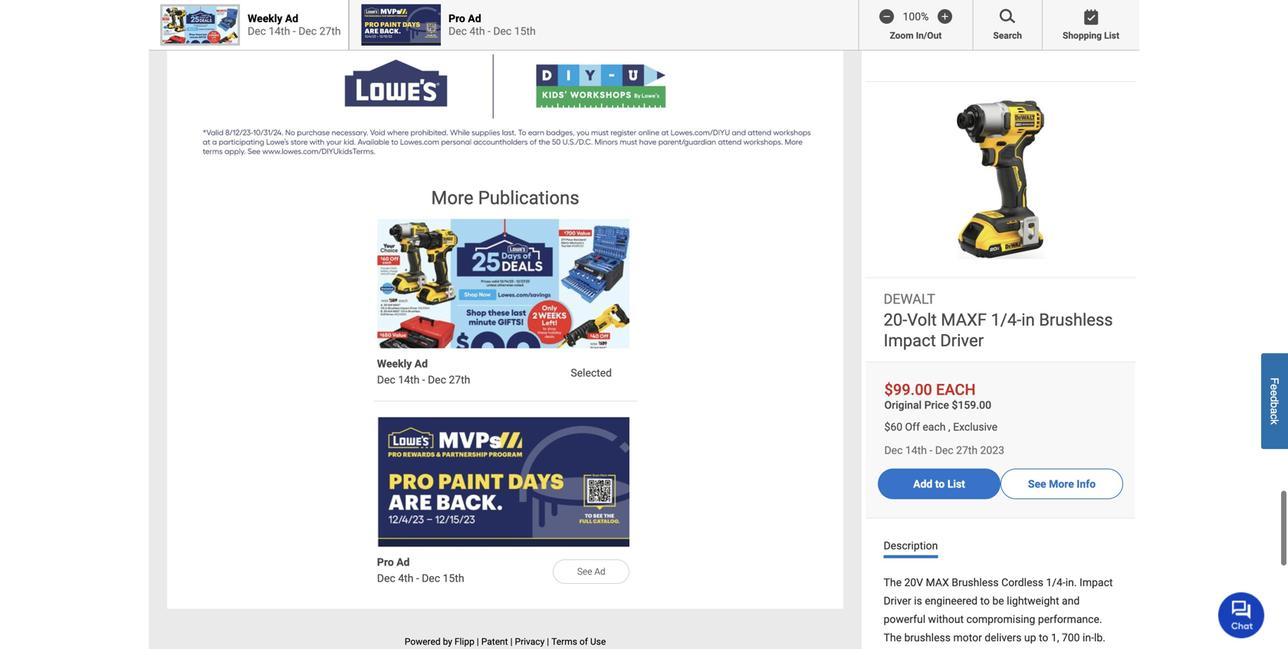 Task type: describe. For each thing, give the bounding box(es) containing it.
a
[[1269, 409, 1282, 415]]

2 e from the top
[[1269, 391, 1282, 397]]

1 e from the top
[[1269, 385, 1282, 391]]

k
[[1269, 420, 1282, 425]]

f e e d b a c k
[[1269, 378, 1282, 425]]



Task type: locate. For each thing, give the bounding box(es) containing it.
e
[[1269, 385, 1282, 391], [1269, 391, 1282, 397]]

f
[[1269, 378, 1282, 385]]

e up b
[[1269, 391, 1282, 397]]

c
[[1269, 415, 1282, 420]]

b
[[1269, 403, 1282, 409]]

e up the 'd'
[[1269, 385, 1282, 391]]

d
[[1269, 397, 1282, 403]]

chat invite button image
[[1219, 592, 1266, 639]]

f e e d b a c k button
[[1262, 354, 1289, 450]]



Task type: vqa. For each thing, say whether or not it's contained in the screenshot.
F
yes



